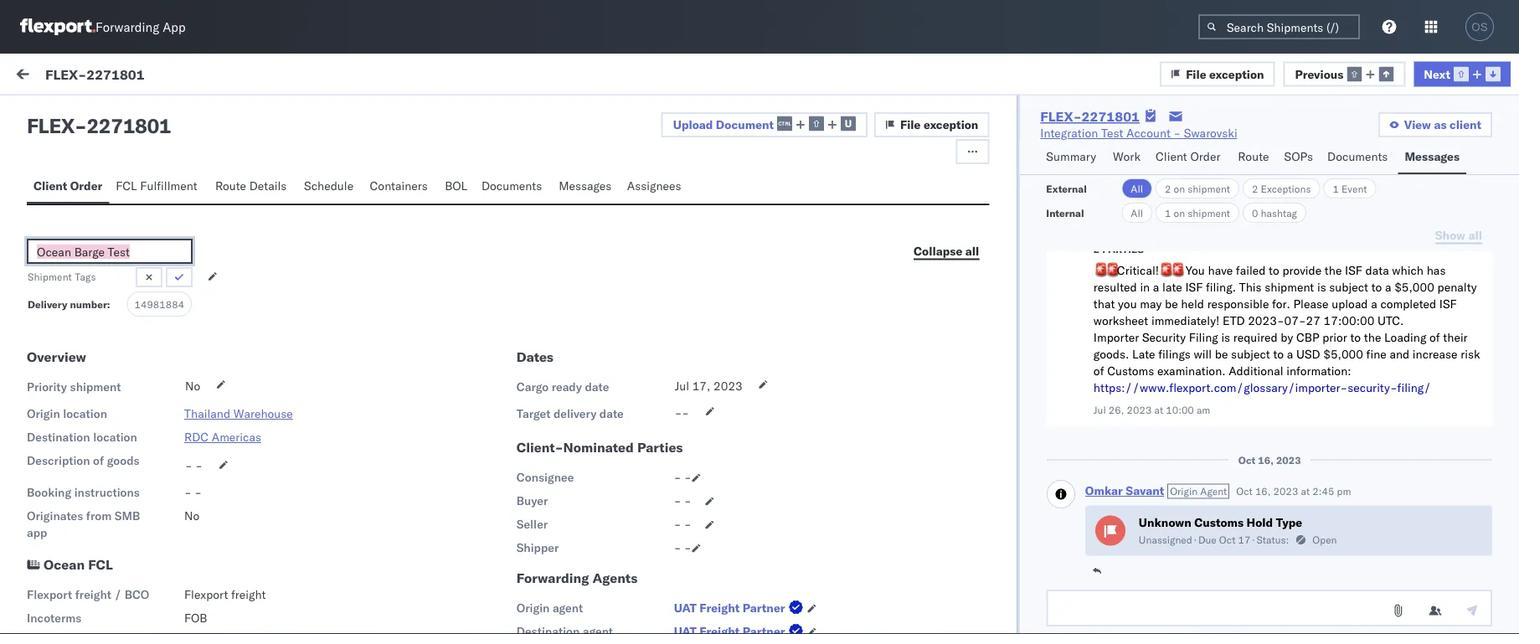 Task type: describe. For each thing, give the bounding box(es) containing it.
2 horizontal spatial 2
[[1253, 182, 1259, 195]]

etd
[[1223, 314, 1245, 328]]

3 o s from the top
[[56, 401, 67, 412]]

2 2:44 from the top
[[597, 530, 622, 545]]

2023 for oct 16, 2023
[[1276, 454, 1301, 467]]

458574 for exception:
[[1219, 212, 1263, 226]]

incoterms
[[27, 611, 82, 625]]

on for 1
[[1174, 207, 1186, 219]]

2:45
[[1313, 486, 1335, 498]]

unknown customs hold type
[[1139, 515, 1303, 530]]

by
[[1281, 331, 1293, 345]]

impact
[[50, 353, 87, 367]]

status of
[[180, 369, 226, 384]]

oct down buyer
[[518, 530, 537, 545]]

o s for exception:
[[56, 183, 67, 194]]

delivery number :
[[28, 298, 110, 311]]

2 parties button
[[1094, 241, 1144, 256]]

27
[[1306, 314, 1321, 328]]

exception: for exception: (air recovery) schedule delay: delay
[[53, 428, 113, 443]]

hashtag
[[1261, 207, 1298, 219]]

held
[[1181, 297, 1204, 312]]

1 vertical spatial be
[[1215, 347, 1228, 362]]

1 vertical spatial flex-2271801
[[1041, 108, 1140, 125]]

2023 for oct 16, 2023 at 2:45 pm
[[1274, 486, 1299, 498]]

a right upload at the top of the page
[[1371, 297, 1378, 312]]

1 2023, from the top
[[561, 429, 594, 444]]

document
[[716, 117, 774, 132]]

smb
[[115, 509, 140, 523]]

o for you
[[56, 292, 62, 303]]

partnership.
[[50, 261, 115, 275]]

unknown
[[1139, 515, 1192, 530]]

1 horizontal spatial $5,000
[[1395, 280, 1435, 295]]

0 hashtag
[[1253, 207, 1298, 219]]

integration test account - swarovski link
[[1041, 125, 1238, 142]]

in
[[1140, 280, 1150, 295]]

filings
[[1159, 347, 1191, 362]]

1 vertical spatial customs
[[1194, 515, 1244, 530]]

1 vertical spatial fcl
[[88, 556, 113, 573]]

internal for internal (0)
[[112, 106, 153, 121]]

1 vertical spatial no
[[184, 509, 200, 523]]

location for origin location
[[63, 406, 107, 421]]

ocean fcl
[[44, 556, 113, 573]]

1 horizontal spatial file
[[1187, 66, 1207, 81]]

of up increase
[[1430, 331, 1440, 345]]

worksheet
[[1094, 314, 1149, 328]]

2 vertical spatial 26,
[[540, 530, 558, 545]]

booking
[[27, 485, 71, 500]]

status:
[[1257, 534, 1289, 547]]

due
[[1198, 534, 1217, 547]]

failed
[[1236, 264, 1266, 278]]

oct 16, 2023
[[1239, 454, 1301, 467]]

omkar savant for exception:
[[81, 181, 156, 196]]

458574 for @
[[1219, 530, 1263, 545]]

2 vertical spatial is
[[1222, 331, 1231, 345]]

origin location
[[27, 406, 107, 421]]

1 vertical spatial isf
[[1186, 280, 1203, 295]]

my work
[[17, 65, 91, 88]]

1 vertical spatial order
[[70, 178, 102, 193]]

import work
[[124, 69, 190, 83]]

1 horizontal spatial client order button
[[1150, 142, 1232, 174]]

14981884
[[135, 298, 184, 310]]

filing
[[1189, 331, 1218, 345]]

next button
[[1415, 61, 1512, 87]]

(0) for internal (0)
[[156, 106, 178, 121]]

of down goods.
[[1094, 364, 1104, 379]]

1 horizontal spatial delay
[[219, 210, 251, 225]]

uat
[[674, 601, 697, 615]]

1 vertical spatial is
[[1317, 280, 1326, 295]]

16, for oct 16, 2023 at 2:45 pm
[[1255, 486, 1271, 498]]

0 horizontal spatial the
[[1325, 264, 1342, 278]]

1 for 1 event
[[1333, 182, 1340, 195]]

will inside you that your occurs impact will update you
[[50, 369, 68, 384]]

internal for internal
[[1047, 207, 1085, 219]]

origin inside omkar savant origin agent
[[1170, 486, 1198, 498]]

0 horizontal spatial client order button
[[27, 171, 109, 204]]

1 horizontal spatial documents button
[[1321, 142, 1399, 174]]

s for exception:
[[62, 183, 67, 194]]

o s for @
[[56, 518, 67, 529]]

(0) for external (0)
[[74, 106, 96, 121]]

0 horizontal spatial documents button
[[475, 171, 552, 204]]

from
[[86, 509, 112, 523]]

route for route details
[[215, 178, 246, 193]]

0 horizontal spatial be
[[1165, 297, 1178, 312]]

1 horizontal spatial the
[[1364, 331, 1382, 345]]

related
[[1185, 145, 1220, 158]]

all for 1
[[1131, 207, 1144, 219]]

omkar for exception:
[[81, 181, 117, 196]]

integration
[[1041, 126, 1099, 140]]

your
[[186, 319, 209, 334]]

provide
[[1283, 264, 1322, 278]]

2271801 down import
[[87, 113, 171, 138]]

flexport freight
[[184, 587, 266, 602]]

3 resize handle column header from the left
[[1156, 140, 1177, 585]]

shipment
[[28, 270, 72, 283]]

client
[[1450, 117, 1482, 132]]

1 horizontal spatial file exception
[[1187, 66, 1265, 81]]

flexport freight / bco
[[27, 587, 149, 602]]

containers
[[370, 178, 428, 193]]

flexport for flexport freight
[[184, 587, 228, 602]]

you inside 2 parties 🚨🚨critical!🚨🚨 you have failed to provide the isf data which has resulted in a late isf filing. this shipment is subject to a $5,000 penalty that you may be held responsible for. please upload a completed isf worksheet immediately! etd 2023-07-27 17:00:00 utc. importer security filing is required by cbp prior to the loading of their goods. late filings will be subject to a usd $5,000 fine and increase risk of customs examination. additional information: https://www.flexport.com/glossary/importer-security-filing/ jul 26, 2023 at 10:00 am
[[1118, 297, 1137, 312]]

savant for you
[[120, 290, 156, 305]]

omkar savant for you
[[81, 290, 156, 305]]

additional
[[1229, 364, 1284, 379]]

- - for shipper
[[674, 540, 692, 555]]

1 oct 26, 2023, 2:44 pm pdt from the top
[[518, 429, 667, 444]]

of right status
[[216, 369, 226, 384]]

has
[[1427, 264, 1446, 278]]

view as client
[[1405, 117, 1482, 132]]

unassigned due oct 17
[[1139, 534, 1251, 547]]

3 458574 from the top
[[1219, 429, 1263, 444]]

1 horizontal spatial messages button
[[1399, 142, 1467, 174]]

o for exception:
[[56, 183, 62, 194]]

collapse all
[[914, 243, 980, 258]]

you that your occurs impact will update you
[[50, 319, 209, 384]]

examination.
[[1157, 364, 1226, 379]]

savant for @
[[120, 517, 156, 531]]

to down by
[[1274, 347, 1284, 362]]

- - for description of goods
[[185, 458, 203, 473]]

0 horizontal spatial file
[[901, 117, 921, 132]]

flex- 458574 for exception:
[[1184, 212, 1263, 226]]

client order for rightmost client order button
[[1156, 149, 1221, 164]]

fcl fulfillment button
[[109, 171, 209, 204]]

at inside 2 parties 🚨🚨critical!🚨🚨 you have failed to provide the isf data which has resulted in a late isf filing. this shipment is subject to a $5,000 penalty that you may be held responsible for. please upload a completed isf worksheet immediately! etd 2023-07-27 17:00:00 utc. importer security filing is required by cbp prior to the loading of their goods. late filings will be subject to a usd $5,000 fine and increase risk of customs examination. additional information: https://www.flexport.com/glossary/importer-security-filing/ jul 26, 2023 at 10:00 am
[[1155, 404, 1164, 416]]

2 2023, from the top
[[561, 530, 594, 545]]

1 horizontal spatial subject
[[1330, 280, 1369, 295]]

that inside 2 parties 🚨🚨critical!🚨🚨 you have failed to provide the isf data which has resulted in a late isf filing. this shipment is subject to a $5,000 penalty that you may be held responsible for. please upload a completed isf worksheet immediately! etd 2023-07-27 17:00:00 utc. importer security filing is required by cbp prior to the loading of their goods. late filings will be subject to a usd $5,000 fine and increase risk of customs examination. additional information: https://www.flexport.com/glossary/importer-security-filing/ jul 26, 2023 at 10:00 am
[[1094, 297, 1115, 312]]

omkar for @
[[81, 517, 117, 531]]

a down data
[[1385, 280, 1392, 295]]

savant up (air
[[120, 399, 156, 414]]

cargo ready date
[[517, 380, 609, 394]]

origin for origin agent
[[517, 601, 550, 615]]

warehouse for thailand
[[234, 406, 293, 421]]

all
[[966, 243, 980, 258]]

exception: for exception: warehouse devan delay
[[53, 210, 113, 225]]

of left goods
[[93, 453, 104, 468]]

0 horizontal spatial $5,000
[[1324, 347, 1364, 362]]

prior
[[1323, 331, 1348, 345]]

is inside 'this is a great deal and with this partnership.'
[[76, 244, 85, 258]]

occurs
[[50, 336, 86, 351]]

- - for consignee
[[674, 470, 692, 485]]

messages for the left messages button
[[559, 178, 612, 193]]

freight for flexport freight / bco
[[75, 587, 111, 602]]

jul 17, 2023
[[675, 379, 743, 393]]

all button for 2
[[1122, 178, 1153, 199]]

work inside import work button
[[163, 69, 190, 83]]

shipment inside 2 parties 🚨🚨critical!🚨🚨 you have failed to provide the isf data which has resulted in a late isf filing. this shipment is subject to a $5,000 penalty that you may be held responsible for. please upload a completed isf worksheet immediately! etd 2023-07-27 17:00:00 utc. importer security filing is required by cbp prior to the loading of their goods. late filings will be subject to a usd $5,000 fine and increase risk of customs examination. additional information: https://www.flexport.com/glossary/importer-security-filing/ jul 26, 2023 at 10:00 am
[[1265, 280, 1314, 295]]

2023 for jul 17, 2023
[[714, 379, 743, 393]]

a inside 'this is a great deal and with this partnership.'
[[88, 244, 94, 258]]

2271801 up test
[[1082, 108, 1140, 125]]

forwarding app
[[96, 19, 186, 35]]

app
[[27, 525, 47, 540]]

omkar savant origin agent
[[1085, 484, 1227, 499]]

1 vertical spatial at
[[1301, 486, 1310, 498]]

upload document button
[[662, 112, 868, 137]]

may
[[1140, 297, 1162, 312]]

2 oct 26, 2023, 2:44 pm pdt from the top
[[518, 530, 667, 545]]

1 horizontal spatial you
[[140, 319, 158, 334]]

oct right agent on the bottom right of page
[[1236, 486, 1253, 498]]

destination
[[27, 430, 90, 444]]

all for 2
[[1131, 182, 1144, 195]]

with
[[176, 244, 199, 258]]

07-
[[1285, 314, 1306, 328]]

event
[[1342, 182, 1368, 195]]

external (0) button
[[20, 99, 106, 132]]

Search Shipments (/) text field
[[1199, 14, 1361, 39]]

security
[[1142, 331, 1186, 345]]

this inside 2 parties 🚨🚨critical!🚨🚨 you have failed to provide the isf data which has resulted in a late isf filing. this shipment is subject to a $5,000 penalty that you may be held responsible for. please upload a completed isf worksheet immediately! etd 2023-07-27 17:00:00 utc. importer security filing is required by cbp prior to the loading of their goods. late filings will be subject to a usd $5,000 fine and increase risk of customs examination. additional information: https://www.flexport.com/glossary/importer-security-filing/ jul 26, 2023 at 10:00 am
[[1239, 280, 1262, 295]]

1 horizontal spatial documents
[[1328, 149, 1389, 164]]

omkar for you
[[81, 290, 117, 305]]

fine
[[1367, 347, 1387, 362]]

as
[[1435, 117, 1447, 132]]

0 horizontal spatial subject
[[1231, 347, 1270, 362]]

savant for exception:
[[120, 181, 156, 196]]

schedule inside 'button'
[[304, 178, 354, 193]]

description of goods
[[27, 453, 140, 468]]

freight for flexport freight
[[231, 587, 266, 602]]

1 horizontal spatial exception
[[1210, 66, 1265, 81]]

origin for origin location
[[27, 406, 60, 421]]

originates
[[27, 509, 83, 523]]

increase
[[1413, 347, 1458, 362]]

2 for shipment
[[1165, 182, 1172, 195]]

thailand
[[184, 406, 231, 421]]

- - for buyer
[[674, 494, 692, 508]]

oct left 17
[[1219, 534, 1236, 547]]

schedule inside exception: (air recovery) schedule delay: delay
[[205, 428, 257, 443]]

booking instructions
[[27, 485, 140, 500]]

recovery)
[[143, 428, 202, 443]]

a right in
[[1153, 280, 1160, 295]]

importer
[[1094, 331, 1139, 345]]

summary button
[[1040, 142, 1107, 174]]

bco
[[125, 587, 149, 602]]

0 vertical spatial no
[[185, 379, 200, 393]]

/
[[114, 587, 122, 602]]

3 o from the top
[[56, 401, 62, 412]]

1 vertical spatial 26,
[[540, 429, 558, 444]]

0 horizontal spatial jul
[[675, 379, 690, 393]]

update
[[71, 369, 109, 384]]

collapse
[[914, 243, 963, 258]]

forwarding for forwarding agents
[[517, 570, 589, 587]]

oct down target
[[518, 429, 537, 444]]



Task type: vqa. For each thing, say whether or not it's contained in the screenshot.
Message for List
no



Task type: locate. For each thing, give the bounding box(es) containing it.
1 vertical spatial all
[[1131, 207, 1144, 219]]

0 horizontal spatial order
[[70, 178, 102, 193]]

app
[[163, 19, 186, 35]]

order down swarovski
[[1191, 149, 1221, 164]]

flex-2271801 up integration
[[1041, 108, 1140, 125]]

0 vertical spatial flex-2271801
[[45, 66, 145, 82]]

1 horizontal spatial flex-2271801
[[1041, 108, 1140, 125]]

warehouse for exception:
[[116, 210, 178, 225]]

location up "destination location" at bottom left
[[63, 406, 107, 421]]

0 horizontal spatial warehouse
[[116, 210, 178, 225]]

great
[[97, 244, 124, 258]]

0 vertical spatial delay
[[219, 210, 251, 225]]

import
[[124, 69, 159, 83]]

agent
[[1200, 486, 1227, 498]]

devan
[[181, 210, 216, 225]]

required
[[1234, 331, 1278, 345]]

0 horizontal spatial route
[[215, 178, 246, 193]]

subject
[[1330, 280, 1369, 295], [1231, 347, 1270, 362]]

consignee
[[517, 470, 574, 485]]

1 vertical spatial date
[[600, 406, 624, 421]]

2 s from the top
[[62, 292, 67, 303]]

exception: up "great"
[[53, 210, 113, 225]]

client for leftmost client order button
[[34, 178, 67, 193]]

shipment up for.
[[1265, 280, 1314, 295]]

1 horizontal spatial and
[[1390, 347, 1410, 362]]

route details button
[[209, 171, 297, 204]]

0 horizontal spatial (0)
[[74, 106, 96, 121]]

freight
[[700, 601, 740, 615]]

2
[[1165, 182, 1172, 195], [1253, 182, 1259, 195], [1094, 243, 1100, 256]]

0 vertical spatial date
[[585, 380, 609, 394]]

external down my work
[[27, 106, 71, 121]]

messages left assignees
[[559, 178, 612, 193]]

client order
[[1156, 149, 1221, 164], [34, 178, 102, 193]]

2 pdt from the top
[[646, 530, 667, 545]]

this inside 'this is a great deal and with this partnership.'
[[50, 244, 73, 258]]

0 vertical spatial warehouse
[[116, 210, 178, 225]]

0 horizontal spatial internal
[[112, 106, 153, 121]]

omkar savant up (air
[[81, 399, 156, 414]]

customs up due
[[1194, 515, 1244, 530]]

order down flex - 2271801
[[70, 178, 102, 193]]

None text field
[[1047, 590, 1493, 627]]

s down flex
[[62, 183, 67, 194]]

0 vertical spatial all button
[[1122, 178, 1153, 199]]

2 omkar savant from the top
[[81, 290, 156, 305]]

internal inside button
[[112, 106, 153, 121]]

4 458574 from the top
[[1219, 530, 1263, 545]]

1 horizontal spatial work
[[1222, 145, 1244, 158]]

client order for leftmost client order button
[[34, 178, 102, 193]]

internal (0) button
[[106, 99, 188, 132]]

shipment down impact
[[70, 380, 121, 394]]

1 down 2 on shipment
[[1165, 207, 1172, 219]]

external for external
[[1047, 182, 1087, 195]]

you
[[1186, 264, 1205, 278]]

0 vertical spatial at
[[1155, 404, 1164, 416]]

delay down route details button
[[219, 210, 251, 225]]

0 horizontal spatial 1
[[1165, 207, 1172, 219]]

work up the external (0)
[[48, 65, 91, 88]]

number
[[70, 298, 107, 311]]

previous button
[[1284, 61, 1406, 87]]

2 458574 from the top
[[1219, 320, 1263, 335]]

1 horizontal spatial jul
[[1094, 404, 1106, 416]]

that
[[1094, 297, 1115, 312], [161, 319, 183, 334]]

0 vertical spatial the
[[1325, 264, 1342, 278]]

0 horizontal spatial exception
[[924, 117, 979, 132]]

16, up oct 16, 2023 at 2:45 pm
[[1258, 454, 1274, 467]]

external for external (0)
[[27, 106, 71, 121]]

1 horizontal spatial fcl
[[116, 178, 137, 193]]

None text field
[[27, 239, 193, 264]]

destination location
[[27, 430, 137, 444]]

1 horizontal spatial external
[[1047, 182, 1087, 195]]

s for you
[[62, 292, 67, 303]]

1 458574 from the top
[[1219, 212, 1263, 226]]

forwarding app link
[[20, 18, 186, 35]]

0 vertical spatial client order
[[1156, 149, 1221, 164]]

4 flex- 458574 from the top
[[1184, 530, 1263, 545]]

dates
[[517, 349, 554, 365]]

have
[[1208, 264, 1233, 278]]

s for @
[[62, 518, 67, 529]]

0 vertical spatial file
[[1187, 66, 1207, 81]]

1 vertical spatial 2023,
[[561, 530, 594, 545]]

0 horizontal spatial isf
[[1186, 280, 1203, 295]]

2023 inside 2 parties 🚨🚨critical!🚨🚨 you have failed to provide the isf data which has resulted in a late isf filing. this shipment is subject to a $5,000 penalty that you may be held responsible for. please upload a completed isf worksheet immediately! etd 2023-07-27 17:00:00 utc. importer security filing is required by cbp prior to the loading of their goods. late filings will be subject to a usd $5,000 fine and increase risk of customs examination. additional information: https://www.flexport.com/glossary/importer-security-filing/ jul 26, 2023 at 10:00 am
[[1127, 404, 1152, 416]]

this
[[202, 244, 222, 258]]

0 horizontal spatial client order
[[34, 178, 102, 193]]

1 all from the top
[[1131, 182, 1144, 195]]

26, down goods.
[[1109, 404, 1124, 416]]

view as client button
[[1379, 112, 1493, 137]]

client
[[1156, 149, 1188, 164], [34, 178, 67, 193]]

2 parties 🚨🚨critical!🚨🚨 you have failed to provide the isf data which has resulted in a late isf filing. this shipment is subject to a $5,000 penalty that you may be held responsible for. please upload a completed isf worksheet immediately! etd 2023-07-27 17:00:00 utc. importer security filing is required by cbp prior to the loading of their goods. late filings will be subject to a usd $5,000 fine and increase risk of customs examination. additional information: https://www.flexport.com/glossary/importer-security-filing/ jul 26, 2023 at 10:00 am
[[1094, 243, 1481, 416]]

overview
[[27, 349, 86, 365]]

for.
[[1272, 297, 1291, 312]]

route button
[[1232, 142, 1278, 174]]

isf
[[1345, 264, 1363, 278], [1186, 280, 1203, 295], [1440, 297, 1457, 312]]

thailand warehouse link
[[184, 406, 293, 421]]

will down "filing"
[[1194, 347, 1212, 362]]

jul down goods.
[[1094, 404, 1106, 416]]

o s
[[56, 183, 67, 194], [56, 292, 67, 303], [56, 401, 67, 412], [56, 518, 67, 529]]

1 resize handle column header from the left
[[490, 140, 510, 585]]

(0) down my work
[[74, 106, 96, 121]]

o down priority
[[56, 401, 62, 412]]

1 horizontal spatial flexport
[[184, 587, 228, 602]]

a up 'partnership.'
[[88, 244, 94, 258]]

flexport for flexport freight / bco
[[27, 587, 72, 602]]

all button for 1
[[1122, 203, 1153, 223]]

1 omkar savant from the top
[[81, 181, 156, 196]]

4 resize handle column header from the left
[[1490, 140, 1510, 585]]

route inside button
[[215, 178, 246, 193]]

all up parties
[[1131, 207, 1144, 219]]

shipment down 2 on shipment
[[1188, 207, 1231, 219]]

nominated
[[564, 439, 634, 456]]

26, inside 2 parties 🚨🚨critical!🚨🚨 you have failed to provide the isf data which has resulted in a late isf filing. this shipment is subject to a $5,000 penalty that you may be held responsible for. please upload a completed isf worksheet immediately! etd 2023-07-27 17:00:00 utc. importer security filing is required by cbp prior to the loading of their goods. late filings will be subject to a usd $5,000 fine and increase risk of customs examination. additional information: https://www.flexport.com/glossary/importer-security-filing/ jul 26, 2023 at 10:00 am
[[1109, 404, 1124, 416]]

o s down shipment tags
[[56, 292, 67, 303]]

17:00:00
[[1324, 314, 1375, 328]]

4 o from the top
[[56, 518, 62, 529]]

2 all from the top
[[1131, 207, 1144, 219]]

1 vertical spatial location
[[93, 430, 137, 444]]

1 exception: from the top
[[53, 210, 113, 225]]

jul inside 2 parties 🚨🚨critical!🚨🚨 you have failed to provide the isf data which has resulted in a late isf filing. this shipment is subject to a $5,000 penalty that you may be held responsible for. please upload a completed isf worksheet immediately! etd 2023-07-27 17:00:00 utc. importer security filing is required by cbp prior to the loading of their goods. late filings will be subject to a usd $5,000 fine and increase risk of customs examination. additional information: https://www.flexport.com/glossary/importer-security-filing/ jul 26, 2023 at 10:00 am
[[1094, 404, 1106, 416]]

o s right the app
[[56, 518, 67, 529]]

2 o from the top
[[56, 292, 62, 303]]

0 horizontal spatial flexport
[[27, 587, 72, 602]]

2 vertical spatial origin
[[517, 601, 550, 615]]

documents button
[[1321, 142, 1399, 174], [475, 171, 552, 204]]

1 horizontal spatial forwarding
[[517, 570, 589, 587]]

s down "priority shipment"
[[62, 401, 67, 412]]

o s for you
[[56, 292, 67, 303]]

and inside 2 parties 🚨🚨critical!🚨🚨 you have failed to provide the isf data which has resulted in a late isf filing. this shipment is subject to a $5,000 penalty that you may be held responsible for. please upload a completed isf worksheet immediately! etd 2023-07-27 17:00:00 utc. importer security filing is required by cbp prior to the loading of their goods. late filings will be subject to a usd $5,000 fine and increase risk of customs examination. additional information: https://www.flexport.com/glossary/importer-security-filing/ jul 26, 2023 at 10:00 am
[[1390, 347, 1410, 362]]

fcl up flexport freight / bco
[[88, 556, 113, 573]]

1 vertical spatial file exception
[[901, 117, 979, 132]]

0 vertical spatial $5,000
[[1395, 280, 1435, 295]]

2271801
[[86, 66, 145, 82], [1082, 108, 1140, 125], [87, 113, 171, 138]]

at left 2:45
[[1301, 486, 1310, 498]]

omkar savant up "exception: warehouse devan delay"
[[81, 181, 156, 196]]

account
[[1127, 126, 1171, 140]]

forwarding
[[96, 19, 159, 35], [517, 570, 589, 587]]

1 vertical spatial subject
[[1231, 347, 1270, 362]]

fcl inside button
[[116, 178, 137, 193]]

this
[[50, 244, 73, 258], [1239, 280, 1262, 295]]

be down "filing"
[[1215, 347, 1228, 362]]

delay down the destination
[[50, 445, 82, 460]]

type
[[1276, 515, 1303, 530]]

2 resize handle column header from the left
[[823, 140, 843, 585]]

exception: inside exception: (air recovery) schedule delay: delay
[[53, 428, 113, 443]]

isf down penalty
[[1440, 297, 1457, 312]]

usd
[[1297, 347, 1321, 362]]

bol
[[445, 178, 468, 193]]

2 up 1 on shipment
[[1165, 182, 1172, 195]]

1 horizontal spatial freight
[[231, 587, 266, 602]]

this up shipment tags
[[50, 244, 73, 258]]

location for destination location
[[93, 430, 137, 444]]

0 vertical spatial 2023,
[[561, 429, 594, 444]]

2271801 down forwarding app link
[[86, 66, 145, 82]]

delay inside exception: (air recovery) schedule delay: delay
[[50, 445, 82, 460]]

route inside button
[[1239, 149, 1270, 164]]

you up the worksheet
[[1118, 297, 1137, 312]]

1 2:44 from the top
[[597, 429, 622, 444]]

1 pdt from the top
[[646, 429, 667, 444]]

0 horizontal spatial that
[[161, 319, 183, 334]]

0 horizontal spatial messages button
[[552, 171, 621, 204]]

2 vertical spatial isf
[[1440, 297, 1457, 312]]

external inside button
[[27, 106, 71, 121]]

on up 1 on shipment
[[1174, 182, 1186, 195]]

2 o s from the top
[[56, 292, 67, 303]]

isf down you
[[1186, 280, 1203, 295]]

1 horizontal spatial order
[[1191, 149, 1221, 164]]

2 horizontal spatial you
[[1118, 297, 1137, 312]]

- - for seller
[[674, 517, 692, 532]]

bol button
[[438, 171, 475, 204]]

0 vertical spatial on
[[1174, 182, 1186, 195]]

0 horizontal spatial 2
[[1094, 243, 1100, 256]]

2:44 down 'delivery'
[[597, 429, 622, 444]]

schedule right details
[[304, 178, 354, 193]]

2023 up type
[[1274, 486, 1299, 498]]

work down integration test account - swarovski link
[[1114, 149, 1141, 164]]

2 pm from the top
[[625, 530, 643, 545]]

origin down priority
[[27, 406, 60, 421]]

0 vertical spatial origin
[[27, 406, 60, 421]]

--
[[675, 406, 690, 420]]

0 vertical spatial jul
[[675, 379, 690, 393]]

0 horizontal spatial documents
[[482, 178, 542, 193]]

0 vertical spatial subject
[[1330, 280, 1369, 295]]

is up 'partnership.'
[[76, 244, 85, 258]]

will inside 2 parties 🚨🚨critical!🚨🚨 you have failed to provide the isf data which has resulted in a late isf filing. this shipment is subject to a $5,000 penalty that you may be held responsible for. please upload a completed isf worksheet immediately! etd 2023-07-27 17:00:00 utc. importer security filing is required by cbp prior to the loading of their goods. late filings will be subject to a usd $5,000 fine and increase risk of customs examination. additional information: https://www.flexport.com/glossary/importer-security-filing/ jul 26, 2023 at 10:00 am
[[1194, 347, 1212, 362]]

0 horizontal spatial at
[[1155, 404, 1164, 416]]

risk
[[1461, 347, 1481, 362]]

will
[[1194, 347, 1212, 362], [50, 369, 68, 384]]

client order button up 2 on shipment
[[1150, 142, 1232, 174]]

agent
[[553, 601, 583, 615]]

omkar savant down the tags at the left of page
[[81, 290, 156, 305]]

1 vertical spatial internal
[[1047, 207, 1085, 219]]

1 o s from the top
[[56, 183, 67, 194]]

2 horizontal spatial is
[[1317, 280, 1326, 295]]

2 (0) from the left
[[156, 106, 178, 121]]

instructions
[[74, 485, 140, 500]]

1 vertical spatial route
[[215, 178, 246, 193]]

forwarding for forwarding app
[[96, 19, 159, 35]]

external (0)
[[27, 106, 96, 121]]

hold
[[1247, 515, 1273, 530]]

2023, right shipper
[[561, 530, 594, 545]]

you right update
[[112, 369, 130, 384]]

0 horizontal spatial delay
[[50, 445, 82, 460]]

the right provide
[[1325, 264, 1342, 278]]

loading
[[1385, 331, 1427, 345]]

tags
[[75, 270, 96, 283]]

1 vertical spatial and
[[1390, 347, 1410, 362]]

rdc americas link
[[184, 430, 261, 444]]

the up fine on the right bottom of the page
[[1364, 331, 1382, 345]]

2 flex- 458574 from the top
[[1184, 320, 1263, 335]]

uat freight partner link
[[674, 600, 807, 617]]

@
[[50, 545, 60, 560]]

3 omkar savant from the top
[[81, 399, 156, 414]]

resulted
[[1094, 280, 1137, 295]]

work right import
[[163, 69, 190, 83]]

1 horizontal spatial customs
[[1194, 515, 1244, 530]]

delay:
[[260, 428, 294, 443]]

https://www.flexport.com/glossary/importer-security-filing/ link
[[1094, 381, 1431, 395]]

1 pm from the top
[[625, 429, 643, 444]]

$5,000
[[1395, 280, 1435, 295], [1324, 347, 1364, 362]]

unassigned
[[1139, 534, 1193, 547]]

forwarding up the origin agent
[[517, 570, 589, 587]]

0 horizontal spatial file exception
[[901, 117, 979, 132]]

fcl up "exception: warehouse devan delay"
[[116, 178, 137, 193]]

messages
[[1405, 149, 1460, 164], [559, 178, 612, 193]]

0 vertical spatial exception:
[[53, 210, 113, 225]]

0 vertical spatial you
[[1118, 297, 1137, 312]]

oct up oct 16, 2023 at 2:45 pm
[[1239, 454, 1256, 467]]

1 flex- 458574 from the top
[[1184, 212, 1263, 226]]

all button up parties
[[1122, 203, 1153, 223]]

1 vertical spatial client order
[[34, 178, 102, 193]]

import work button
[[118, 54, 197, 99]]

2023-
[[1248, 314, 1285, 328]]

2 horizontal spatial isf
[[1440, 297, 1457, 312]]

warehouse down fcl fulfillment button
[[116, 210, 178, 225]]

0 vertical spatial external
[[27, 106, 71, 121]]

buyer
[[517, 494, 548, 508]]

route details
[[215, 178, 287, 193]]

1 on from the top
[[1174, 182, 1186, 195]]

client for rightmost client order button
[[1156, 149, 1188, 164]]

flex
[[27, 113, 75, 138]]

1 horizontal spatial route
[[1239, 149, 1270, 164]]

4 s from the top
[[62, 518, 67, 529]]

resize handle column header
[[490, 140, 510, 585], [823, 140, 843, 585], [1156, 140, 1177, 585], [1490, 140, 1510, 585]]

flex- 458574 for you
[[1184, 320, 1263, 335]]

date up client-nominated parties
[[600, 406, 624, 421]]

previous
[[1296, 66, 1344, 81]]

customs inside 2 parties 🚨🚨critical!🚨🚨 you have failed to provide the isf data which has resulted in a late isf filing. this shipment is subject to a $5,000 penalty that you may be held responsible for. please upload a completed isf worksheet immediately! etd 2023-07-27 17:00:00 utc. importer security filing is required by cbp prior to the loading of their goods. late filings will be subject to a usd $5,000 fine and increase risk of customs examination. additional information: https://www.flexport.com/glossary/importer-security-filing/ jul 26, 2023 at 10:00 am
[[1107, 364, 1154, 379]]

1 (0) from the left
[[74, 106, 96, 121]]

2 all button from the top
[[1122, 203, 1153, 223]]

flexport
[[27, 587, 72, 602], [184, 587, 228, 602]]

messages down view as client button
[[1405, 149, 1460, 164]]

2 on from the top
[[1174, 207, 1186, 219]]

2 for 🚨🚨critical!🚨🚨
[[1094, 243, 1100, 256]]

0 horizontal spatial client
[[34, 178, 67, 193]]

0 vertical spatial 1
[[1333, 182, 1340, 195]]

0 horizontal spatial freight
[[75, 587, 111, 602]]

messages button left assignees
[[552, 171, 621, 204]]

client order down flex
[[34, 178, 102, 193]]

0 vertical spatial forwarding
[[96, 19, 159, 35]]

pm
[[1337, 486, 1351, 498]]

s
[[62, 183, 67, 194], [62, 292, 67, 303], [62, 401, 67, 412], [62, 518, 67, 529]]

and left with
[[153, 244, 173, 258]]

o down flex
[[56, 183, 62, 194]]

2 flexport from the left
[[184, 587, 228, 602]]

2 inside 2 parties 🚨🚨critical!🚨🚨 you have failed to provide the isf data which has resulted in a late isf filing. this shipment is subject to a $5,000 penalty that you may be held responsible for. please upload a completed isf worksheet immediately! etd 2023-07-27 17:00:00 utc. importer security filing is required by cbp prior to the loading of their goods. late filings will be subject to a usd $5,000 fine and increase risk of customs examination. additional information: https://www.flexport.com/glossary/importer-security-filing/ jul 26, 2023 at 10:00 am
[[1094, 243, 1100, 256]]

cargo
[[517, 380, 549, 394]]

3 s from the top
[[62, 401, 67, 412]]

and inside 'this is a great deal and with this partnership.'
[[153, 244, 173, 258]]

flexport up incoterms at the bottom left of page
[[27, 587, 72, 602]]

cbp
[[1297, 331, 1320, 345]]

1 horizontal spatial this
[[1239, 280, 1262, 295]]

0 vertical spatial location
[[63, 406, 107, 421]]

o s down flex
[[56, 183, 67, 194]]

1 horizontal spatial will
[[1194, 347, 1212, 362]]

0 vertical spatial documents
[[1328, 149, 1389, 164]]

to down the 17:00:00
[[1351, 331, 1361, 345]]

2 exception: from the top
[[53, 428, 113, 443]]

omkar savant for @
[[81, 517, 156, 531]]

client down account
[[1156, 149, 1188, 164]]

work inside work button
[[1114, 149, 1141, 164]]

0 vertical spatial oct 26, 2023, 2:44 pm pdt
[[518, 429, 667, 444]]

s down shipment tags
[[62, 292, 67, 303]]

work for related
[[1222, 145, 1244, 158]]

exception: up description of goods
[[53, 428, 113, 443]]

shipment
[[1188, 182, 1231, 195], [1188, 207, 1231, 219], [1265, 280, 1314, 295], [70, 380, 121, 394]]

date
[[585, 380, 609, 394], [600, 406, 624, 421]]

schedule down thailand warehouse link
[[205, 428, 257, 443]]

26,
[[1109, 404, 1124, 416], [540, 429, 558, 444], [540, 530, 558, 545]]

to right failed on the top
[[1269, 264, 1280, 278]]

be down late
[[1165, 297, 1178, 312]]

date for target delivery date
[[600, 406, 624, 421]]

0 vertical spatial 2:44
[[597, 429, 622, 444]]

4 o s from the top
[[56, 518, 67, 529]]

0 horizontal spatial origin
[[27, 406, 60, 421]]

0 horizontal spatial messages
[[559, 178, 612, 193]]

fob
[[184, 611, 207, 625]]

17,
[[693, 379, 711, 393]]

2 freight from the left
[[231, 587, 266, 602]]

458574 right due
[[1219, 530, 1263, 545]]

flex- 458574 for @
[[1184, 530, 1263, 545]]

this down failed on the top
[[1239, 280, 1262, 295]]

o
[[56, 183, 62, 194], [56, 292, 62, 303], [56, 401, 62, 412], [56, 518, 62, 529]]

origin left agent on the bottom right of page
[[1170, 486, 1198, 498]]

route for route
[[1239, 149, 1270, 164]]

458574 for you
[[1219, 320, 1263, 335]]

to down data
[[1372, 280, 1382, 295]]

on for 2
[[1174, 182, 1186, 195]]

1 horizontal spatial (0)
[[156, 106, 178, 121]]

1 vertical spatial forwarding
[[517, 570, 589, 587]]

s right the app
[[62, 518, 67, 529]]

https://www.flexport.com/glossary/importer-
[[1094, 381, 1348, 395]]

which
[[1392, 264, 1424, 278]]

that inside you that your occurs impact will update you
[[161, 319, 183, 334]]

1 for 1 on shipment
[[1165, 207, 1172, 219]]

and down loading
[[1390, 347, 1410, 362]]

shipment up 1 on shipment
[[1188, 182, 1231, 195]]

goods.
[[1094, 347, 1129, 362]]

view
[[1405, 117, 1432, 132]]

2 exceptions
[[1253, 182, 1312, 195]]

1 horizontal spatial client order
[[1156, 149, 1221, 164]]

0 horizontal spatial you
[[112, 369, 130, 384]]

1 o from the top
[[56, 183, 62, 194]]

o for @
[[56, 518, 62, 529]]

partner
[[743, 601, 786, 615]]

2:44 up agents
[[597, 530, 622, 545]]

1 vertical spatial the
[[1364, 331, 1382, 345]]

(0) down import work button
[[156, 106, 178, 121]]

date for cargo ready date
[[585, 380, 609, 394]]

1 s from the top
[[62, 183, 67, 194]]

1 flexport from the left
[[27, 587, 72, 602]]

:
[[107, 298, 110, 311]]

work for my
[[48, 65, 91, 88]]

0 vertical spatial exception
[[1210, 66, 1265, 81]]

immediately!
[[1152, 314, 1220, 328]]

work
[[163, 69, 190, 83], [1114, 149, 1141, 164]]

that left 'your' in the left bottom of the page
[[161, 319, 183, 334]]

uat freight partner
[[674, 601, 786, 615]]

458574
[[1219, 212, 1263, 226], [1219, 320, 1263, 335], [1219, 429, 1263, 444], [1219, 530, 1263, 545]]

warehouse up delay:
[[234, 406, 293, 421]]

0 horizontal spatial this
[[50, 244, 73, 258]]

0 horizontal spatial forwarding
[[96, 19, 159, 35]]

all down work button
[[1131, 182, 1144, 195]]

route
[[1239, 149, 1270, 164], [215, 178, 246, 193]]

1 horizontal spatial schedule
[[304, 178, 354, 193]]

oct 26, 2023, 2:44 pm pdt up forwarding agents
[[518, 530, 667, 545]]

0 vertical spatial isf
[[1345, 264, 1363, 278]]

a down by
[[1287, 347, 1293, 362]]

flexport. image
[[20, 18, 96, 35]]

messages for right messages button
[[1405, 149, 1460, 164]]

1 all button from the top
[[1122, 178, 1153, 199]]

0 vertical spatial order
[[1191, 149, 1221, 164]]

and
[[153, 244, 173, 258], [1390, 347, 1410, 362]]

1 vertical spatial this
[[1239, 280, 1262, 295]]

1 freight from the left
[[75, 587, 111, 602]]

3 flex- 458574 from the top
[[1184, 429, 1263, 444]]

16, for oct 16, 2023
[[1258, 454, 1274, 467]]

458574 down 2 exceptions
[[1219, 212, 1263, 226]]

upload document
[[673, 117, 774, 132]]

jul left 17,
[[675, 379, 690, 393]]

savant up unknown
[[1126, 484, 1164, 499]]

documents right bol button
[[482, 178, 542, 193]]

o right the app
[[56, 518, 62, 529]]

4 omkar savant from the top
[[81, 517, 156, 531]]

1 vertical spatial warehouse
[[234, 406, 293, 421]]

10:00
[[1166, 404, 1194, 416]]

0 vertical spatial schedule
[[304, 178, 354, 193]]

responsible
[[1207, 297, 1269, 312]]

2023 up oct 16, 2023 at 2:45 pm
[[1276, 454, 1301, 467]]

customs down late
[[1107, 364, 1154, 379]]

0 vertical spatial all
[[1131, 182, 1144, 195]]

2 up 0 at the right top of the page
[[1253, 182, 1259, 195]]

0 vertical spatial route
[[1239, 149, 1270, 164]]



